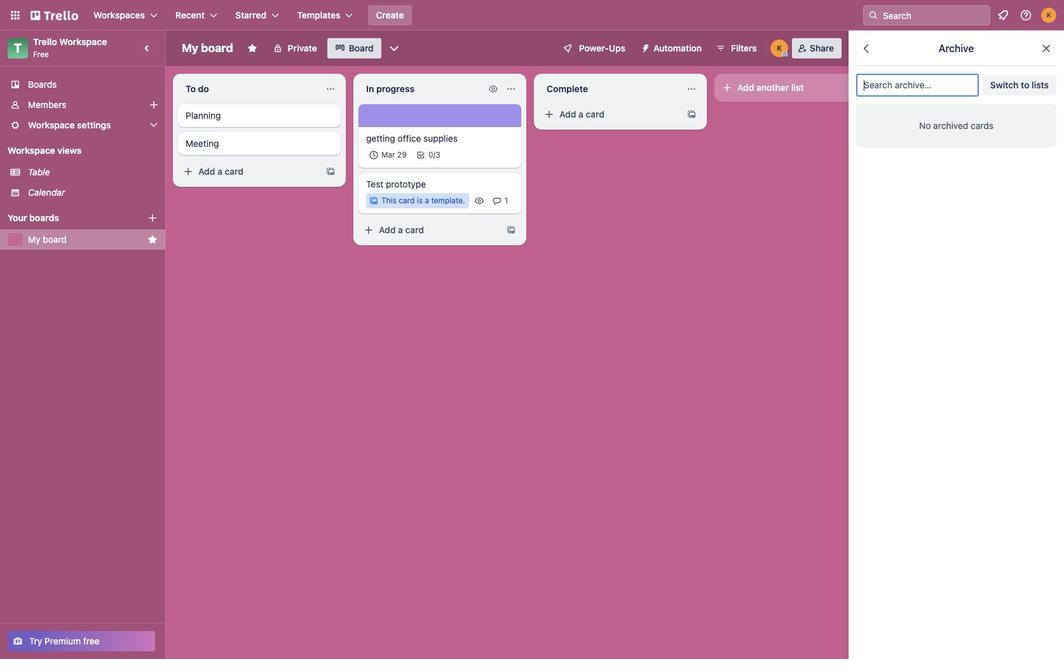 Task type: locate. For each thing, give the bounding box(es) containing it.
board link
[[327, 38, 381, 58]]

0 vertical spatial create from template… image
[[687, 109, 697, 120]]

0 vertical spatial my
[[182, 41, 198, 55]]

workspace navigation collapse icon image
[[139, 39, 156, 57]]

open information menu image
[[1020, 9, 1033, 22]]

to
[[186, 83, 196, 94]]

create
[[376, 10, 404, 20]]

no archived cards
[[919, 120, 994, 131]]

recent
[[175, 10, 205, 20]]

kendallparks02 (kendallparks02) image right open information menu image
[[1041, 8, 1057, 23]]

card down 'meeting' link
[[225, 166, 243, 177]]

1 horizontal spatial add a card button
[[359, 220, 498, 240]]

mar 29
[[381, 150, 407, 160]]

add a card button down 'meeting' link
[[178, 161, 318, 182]]

try premium free button
[[8, 631, 155, 652]]

1 vertical spatial workspace
[[28, 120, 75, 130]]

t
[[14, 41, 22, 55]]

add a card down "meeting"
[[198, 166, 243, 177]]

Search archive… text field
[[856, 74, 979, 97]]

add a card button
[[539, 104, 679, 125], [178, 161, 318, 182], [359, 220, 498, 240]]

1 vertical spatial create from template… image
[[506, 225, 516, 235]]

another
[[757, 82, 789, 93]]

1 horizontal spatial create from template… image
[[687, 109, 697, 120]]

trello
[[33, 36, 57, 47]]

no
[[919, 120, 931, 131]]

workspace for settings
[[28, 120, 75, 130]]

board down boards
[[43, 234, 67, 245]]

1 vertical spatial board
[[43, 234, 67, 245]]

your boards with 1 items element
[[8, 210, 128, 226]]

0 horizontal spatial my board
[[28, 234, 67, 245]]

card down is
[[405, 224, 424, 235]]

filters
[[731, 43, 757, 53]]

starred
[[235, 10, 267, 20]]

add a card down complete
[[560, 109, 605, 120]]

planning
[[186, 110, 221, 121]]

complete
[[547, 83, 588, 94]]

workspaces
[[93, 10, 145, 20]]

share button
[[792, 38, 842, 58]]

my down recent
[[182, 41, 198, 55]]

add down complete
[[560, 109, 576, 120]]

add
[[738, 82, 754, 93], [560, 109, 576, 120], [198, 166, 215, 177], [379, 224, 396, 235]]

templates button
[[289, 5, 361, 25]]

0 vertical spatial board
[[201, 41, 233, 55]]

1
[[505, 196, 508, 205]]

a down complete
[[579, 109, 584, 120]]

members
[[28, 99, 66, 110]]

workspace
[[59, 36, 107, 47], [28, 120, 75, 130], [8, 145, 55, 156]]

test
[[366, 179, 384, 189]]

switch to lists
[[990, 79, 1049, 90]]

0 horizontal spatial add a card
[[198, 166, 243, 177]]

getting office supplies link
[[366, 132, 514, 145]]

boards
[[29, 212, 59, 223]]

template.
[[431, 196, 465, 205]]

my inside board name text box
[[182, 41, 198, 55]]

my board down recent popup button
[[182, 41, 233, 55]]

0 horizontal spatial kendallparks02 (kendallparks02) image
[[770, 39, 788, 57]]

Search field
[[879, 6, 990, 25]]

prototype
[[386, 179, 426, 189]]

my board down boards
[[28, 234, 67, 245]]

0 horizontal spatial my
[[28, 234, 40, 245]]

0 vertical spatial add a card
[[560, 109, 605, 120]]

my down your boards
[[28, 234, 40, 245]]

0 / 3
[[428, 150, 440, 160]]

test prototype
[[366, 179, 426, 189]]

workspace inside dropdown button
[[28, 120, 75, 130]]

progress
[[376, 83, 415, 94]]

add a card button down this card is a template.
[[359, 220, 498, 240]]

kendallparks02 (kendallparks02) image right filters
[[770, 39, 788, 57]]

your
[[8, 212, 27, 223]]

a down this card is a template.
[[398, 224, 403, 235]]

ups
[[609, 43, 626, 53]]

add down "meeting"
[[198, 166, 215, 177]]

star or unstar board image
[[247, 43, 257, 53]]

board left star or unstar board icon
[[201, 41, 233, 55]]

0 horizontal spatial add a card button
[[178, 161, 318, 182]]

test prototype link
[[366, 178, 514, 191]]

add a card down 'this'
[[379, 224, 424, 235]]

0 vertical spatial my board
[[182, 41, 233, 55]]

workspace up table
[[8, 145, 55, 156]]

add left the another
[[738, 82, 754, 93]]

1 vertical spatial kendallparks02 (kendallparks02) image
[[770, 39, 788, 57]]

2 vertical spatial add a card button
[[359, 220, 498, 240]]

0 vertical spatial workspace
[[59, 36, 107, 47]]

my
[[182, 41, 198, 55], [28, 234, 40, 245]]

1 horizontal spatial board
[[201, 41, 233, 55]]

kendallparks02 (kendallparks02) image
[[1041, 8, 1057, 23], [770, 39, 788, 57]]

1 vertical spatial add a card
[[198, 166, 243, 177]]

a
[[579, 109, 584, 120], [217, 166, 222, 177], [425, 196, 429, 205], [398, 224, 403, 235]]

views
[[57, 145, 82, 156]]

create from template… image
[[687, 109, 697, 120], [506, 225, 516, 235]]

2 horizontal spatial add a card
[[560, 109, 605, 120]]

workspace down 'members'
[[28, 120, 75, 130]]

1 horizontal spatial add a card
[[379, 224, 424, 235]]

a down "meeting"
[[217, 166, 222, 177]]

2 vertical spatial workspace
[[8, 145, 55, 156]]

workspace inside trello workspace free
[[59, 36, 107, 47]]

2 vertical spatial add a card
[[379, 224, 424, 235]]

card
[[586, 109, 605, 120], [225, 166, 243, 177], [399, 196, 415, 205], [405, 224, 424, 235]]

1 vertical spatial add a card button
[[178, 161, 318, 182]]

add another list
[[738, 82, 804, 93]]

0 vertical spatial kendallparks02 (kendallparks02) image
[[1041, 8, 1057, 23]]

workspace for views
[[8, 145, 55, 156]]

primary element
[[0, 0, 1064, 31]]

board
[[201, 41, 233, 55], [43, 234, 67, 245]]

my board
[[182, 41, 233, 55], [28, 234, 67, 245]]

switch
[[990, 79, 1019, 90]]

0 notifications image
[[996, 8, 1011, 23]]

add a card button for to do
[[178, 161, 318, 182]]

1 horizontal spatial my board
[[182, 41, 233, 55]]

workspace right trello
[[59, 36, 107, 47]]

create from template… image
[[326, 167, 336, 177]]

workspace views
[[8, 145, 82, 156]]

calendar link
[[28, 186, 158, 199]]

office
[[398, 133, 421, 144]]

2 horizontal spatial add a card button
[[539, 104, 679, 125]]

add a card
[[560, 109, 605, 120], [198, 166, 243, 177], [379, 224, 424, 235]]

1 horizontal spatial my
[[182, 41, 198, 55]]

add a card button down complete "text box"
[[539, 104, 679, 125]]

customize views image
[[388, 42, 400, 55]]

to
[[1021, 79, 1030, 90]]

table
[[28, 167, 50, 177]]

card down complete "text box"
[[586, 109, 605, 120]]

filters button
[[712, 38, 761, 58]]

my board link
[[28, 233, 142, 246]]

automation button
[[636, 38, 710, 58]]

getting office supplies
[[366, 133, 458, 144]]



Task type: vqa. For each thing, say whether or not it's contained in the screenshot.
In progress's Add A Card
yes



Task type: describe. For each thing, give the bounding box(es) containing it.
supplies
[[424, 133, 458, 144]]

sm image
[[636, 38, 654, 56]]

0
[[428, 150, 433, 160]]

3
[[436, 150, 440, 160]]

do
[[198, 83, 209, 94]]

in progress
[[366, 83, 415, 94]]

meeting link
[[186, 137, 333, 150]]

Mar 29 checkbox
[[366, 148, 411, 163]]

a for top 'add a card' button
[[579, 109, 584, 120]]

automation
[[654, 43, 702, 53]]

my board inside board name text box
[[182, 41, 233, 55]]

settings
[[77, 120, 111, 130]]

meeting
[[186, 138, 219, 149]]

free
[[33, 50, 49, 59]]

back to home image
[[31, 5, 78, 25]]

add a card for to do
[[198, 166, 243, 177]]

1 vertical spatial my
[[28, 234, 40, 245]]

create button
[[368, 5, 412, 25]]

recent button
[[168, 5, 225, 25]]

add a card for in progress
[[379, 224, 424, 235]]

try
[[29, 636, 42, 647]]

board inside text box
[[201, 41, 233, 55]]

add board image
[[148, 213, 158, 223]]

board
[[349, 43, 374, 53]]

add a card button for in progress
[[359, 220, 498, 240]]

a right is
[[425, 196, 429, 205]]

0 vertical spatial add a card button
[[539, 104, 679, 125]]

cards
[[971, 120, 994, 131]]

your boards
[[8, 212, 59, 223]]

To do text field
[[178, 79, 320, 99]]

table link
[[28, 166, 158, 179]]

this member is an admin of this board. image
[[782, 52, 788, 57]]

members link
[[0, 95, 165, 115]]

boards link
[[0, 74, 165, 95]]

card left is
[[399, 196, 415, 205]]

boards
[[28, 79, 57, 90]]

this
[[381, 196, 397, 205]]

workspace settings
[[28, 120, 111, 130]]

private
[[288, 43, 317, 53]]

Complete text field
[[539, 79, 682, 99]]

/
[[433, 150, 436, 160]]

search image
[[869, 10, 879, 20]]

add down 'this'
[[379, 224, 396, 235]]

list
[[791, 82, 804, 93]]

archive
[[939, 43, 974, 54]]

private button
[[265, 38, 325, 58]]

starred icon image
[[148, 235, 158, 245]]

lists
[[1032, 79, 1049, 90]]

free
[[83, 636, 100, 647]]

in
[[366, 83, 374, 94]]

t link
[[8, 38, 28, 58]]

0 horizontal spatial board
[[43, 234, 67, 245]]

add inside add another list button
[[738, 82, 754, 93]]

a for 'add a card' button corresponding to in progress
[[398, 224, 403, 235]]

workspace settings button
[[0, 115, 165, 135]]

is
[[417, 196, 423, 205]]

power-ups
[[579, 43, 626, 53]]

power-ups button
[[554, 38, 633, 58]]

In progress text field
[[359, 79, 486, 99]]

a for 'add a card' button corresponding to to do
[[217, 166, 222, 177]]

mar
[[381, 150, 395, 160]]

starred button
[[228, 5, 287, 25]]

premium
[[45, 636, 81, 647]]

power-
[[579, 43, 609, 53]]

this card is a template.
[[381, 196, 465, 205]]

add another list button
[[715, 74, 888, 102]]

0 horizontal spatial create from template… image
[[506, 225, 516, 235]]

try premium free
[[29, 636, 100, 647]]

templates
[[297, 10, 340, 20]]

switch to lists link
[[983, 75, 1057, 95]]

29
[[397, 150, 407, 160]]

to do
[[186, 83, 209, 94]]

trello workspace link
[[33, 36, 107, 47]]

getting
[[366, 133, 395, 144]]

planning link
[[186, 109, 333, 122]]

workspaces button
[[86, 5, 165, 25]]

archived
[[933, 120, 969, 131]]

1 horizontal spatial kendallparks02 (kendallparks02) image
[[1041, 8, 1057, 23]]

calendar
[[28, 187, 65, 198]]

share
[[810, 43, 834, 53]]

1 vertical spatial my board
[[28, 234, 67, 245]]

trello workspace free
[[33, 36, 107, 59]]

Board name text field
[[175, 38, 239, 58]]



